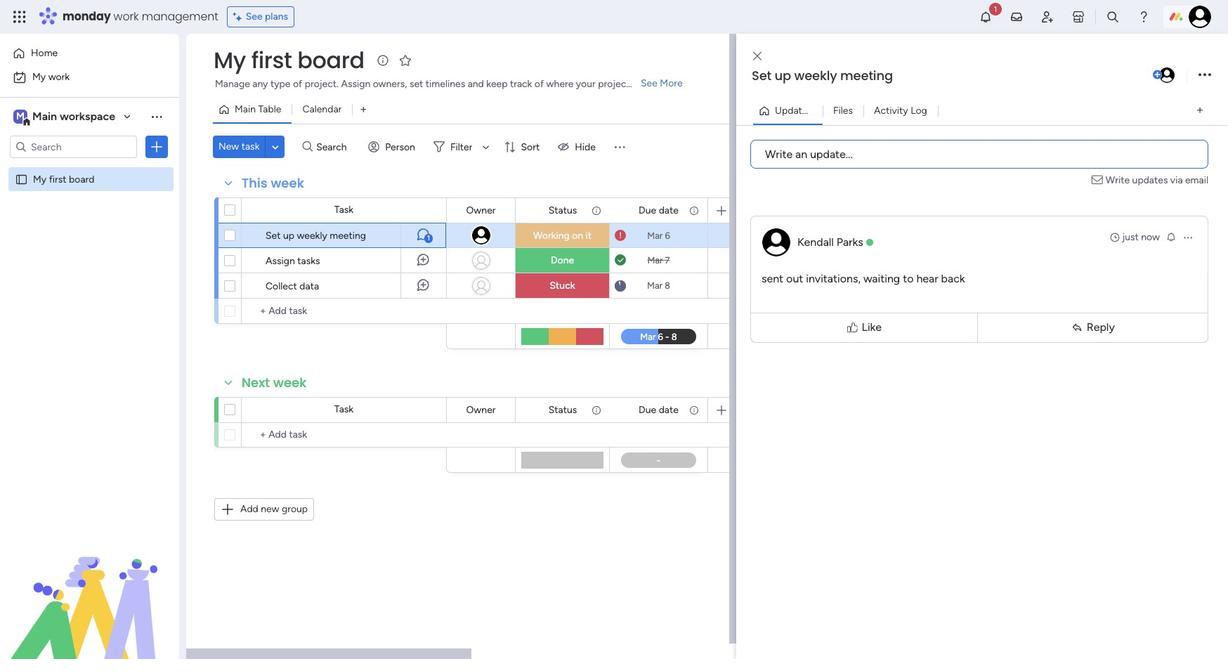 Task type: describe. For each thing, give the bounding box(es) containing it.
mar 8
[[647, 280, 671, 291]]

this week
[[242, 174, 304, 192]]

column information image for due date
[[689, 404, 700, 416]]

my work option
[[8, 66, 171, 89]]

0 horizontal spatial add view image
[[361, 104, 366, 115]]

manage
[[215, 78, 250, 90]]

0 horizontal spatial set
[[266, 230, 281, 242]]

any
[[252, 78, 268, 90]]

collect
[[266, 280, 297, 292]]

person
[[385, 141, 415, 153]]

calendar
[[302, 103, 342, 115]]

Next week field
[[238, 374, 310, 392]]

working
[[533, 229, 570, 241]]

workspace
[[60, 110, 115, 123]]

mar 6
[[647, 230, 670, 241]]

monday work management
[[63, 8, 218, 25]]

1 due from the top
[[639, 204, 657, 216]]

envelope o image
[[1092, 173, 1106, 187]]

keep
[[486, 78, 508, 90]]

arrow down image
[[478, 138, 494, 155]]

timelines
[[426, 78, 465, 90]]

This week field
[[238, 174, 308, 193]]

week for next week
[[273, 374, 307, 391]]

done
[[551, 254, 574, 266]]

workspace selection element
[[13, 108, 117, 127]]

1 vertical spatial options image
[[1183, 232, 1194, 243]]

search everything image
[[1106, 10, 1120, 24]]

status field for column information image associated with status
[[545, 203, 581, 218]]

working on it
[[533, 229, 592, 241]]

board inside list box
[[69, 173, 94, 185]]

date for due date 'field' corresponding to column information icon for due date
[[659, 404, 679, 416]]

table
[[258, 103, 281, 115]]

new
[[261, 503, 279, 515]]

home option
[[8, 42, 171, 65]]

back
[[941, 272, 965, 285]]

more
[[660, 77, 683, 89]]

owner field for this week
[[463, 203, 499, 218]]

see plans button
[[227, 6, 295, 27]]

calendar button
[[292, 98, 352, 121]]

add
[[240, 503, 258, 515]]

due date field for column information icon for due date
[[635, 402, 682, 418]]

0 horizontal spatial set up weekly meeting
[[266, 230, 366, 242]]

work for my
[[48, 71, 70, 83]]

+ Add task text field
[[249, 303, 440, 320]]

updates / 1 button
[[753, 99, 825, 122]]

write an update... button
[[751, 140, 1209, 168]]

where
[[546, 78, 574, 90]]

work for monday
[[114, 8, 139, 25]]

out
[[786, 272, 804, 285]]

to
[[903, 272, 914, 285]]

owner for next week
[[466, 404, 496, 416]]

v2 search image
[[303, 139, 313, 155]]

My first board field
[[210, 44, 368, 76]]

due date field for column information image associated with due date
[[635, 203, 682, 218]]

main table
[[235, 103, 281, 115]]

collect data
[[266, 280, 319, 292]]

mar for mar 8
[[647, 280, 663, 291]]

kendall parks
[[798, 235, 864, 248]]

1 horizontal spatial kendall parks image
[[1189, 6, 1212, 28]]

files button
[[823, 99, 864, 122]]

Set up weekly meeting field
[[748, 67, 1150, 85]]

management
[[142, 8, 218, 25]]

person button
[[363, 136, 424, 158]]

public board image
[[15, 172, 28, 186]]

next week
[[242, 374, 307, 391]]

task
[[242, 141, 260, 153]]

just now
[[1123, 231, 1160, 243]]

+ Add task text field
[[249, 427, 440, 443]]

monday
[[63, 8, 111, 25]]

close image
[[753, 51, 762, 61]]

0 vertical spatial board
[[298, 44, 364, 76]]

new task button
[[213, 136, 265, 158]]

write for write updates via email
[[1106, 174, 1130, 186]]

sent
[[762, 272, 784, 285]]

0 horizontal spatial assign
[[266, 255, 295, 267]]

1 button
[[401, 223, 446, 248]]

manage any type of project. assign owners, set timelines and keep track of where your project stands.
[[215, 78, 664, 90]]

owners,
[[373, 78, 407, 90]]

6
[[665, 230, 670, 241]]

see more link
[[640, 77, 684, 91]]

sent out invitations, waiting to hear back
[[762, 272, 965, 285]]

v2 overdue deadline image
[[615, 229, 626, 242]]

sort
[[521, 141, 540, 153]]

this
[[242, 174, 267, 192]]

stands.
[[633, 78, 664, 90]]

add new group
[[240, 503, 308, 515]]

and
[[468, 78, 484, 90]]

due date for column information image associated with due date
[[639, 204, 679, 216]]

reply button
[[981, 316, 1205, 339]]

my first board list box
[[0, 164, 179, 381]]

notifications image
[[979, 10, 993, 24]]

plans
[[265, 11, 288, 22]]

task for next week
[[334, 403, 354, 415]]

status for column information icon associated with status
[[549, 404, 577, 416]]

next
[[242, 374, 270, 391]]

my work link
[[8, 66, 171, 89]]

lottie animation image
[[0, 517, 179, 659]]

like button
[[754, 306, 975, 349]]

8
[[665, 280, 671, 291]]

see for see more
[[641, 77, 658, 89]]

mar for mar 6
[[647, 230, 663, 241]]

home link
[[8, 42, 171, 65]]

up inside set up weekly meeting field
[[775, 67, 791, 84]]

my up manage
[[214, 44, 246, 76]]

main workspace
[[32, 110, 115, 123]]

owner field for next week
[[463, 402, 499, 418]]

updates
[[775, 104, 812, 116]]

0 vertical spatial assign
[[341, 78, 371, 90]]

data
[[300, 280, 319, 292]]

parks
[[837, 235, 864, 248]]

date for column information image associated with due date's due date 'field'
[[659, 204, 679, 216]]

main for main table
[[235, 103, 256, 115]]

write an update...
[[765, 147, 853, 161]]

1 vertical spatial meeting
[[330, 230, 366, 242]]

main table button
[[213, 98, 292, 121]]

it
[[586, 229, 592, 241]]

mar for mar 7
[[648, 255, 663, 266]]

files
[[833, 104, 853, 116]]

invitations,
[[806, 272, 861, 285]]

an
[[796, 147, 808, 161]]

see for see plans
[[246, 11, 263, 22]]

main for main workspace
[[32, 110, 57, 123]]

1 vertical spatial kendall parks image
[[1158, 66, 1176, 84]]



Task type: locate. For each thing, give the bounding box(es) containing it.
1 image
[[990, 1, 1002, 17]]

write inside button
[[765, 147, 793, 161]]

of
[[293, 78, 302, 90], [535, 78, 544, 90]]

task up + add task text box
[[334, 403, 354, 415]]

set up weekly meeting up the tasks
[[266, 230, 366, 242]]

1 vertical spatial status
[[549, 404, 577, 416]]

0 vertical spatial write
[[765, 147, 793, 161]]

0 horizontal spatial my first board
[[33, 173, 94, 185]]

1 task from the top
[[334, 204, 354, 216]]

menu image
[[613, 140, 627, 154]]

reply
[[1087, 320, 1115, 334]]

0 vertical spatial kendall parks image
[[1189, 6, 1212, 28]]

weekly
[[795, 67, 837, 84], [297, 230, 327, 242]]

1 horizontal spatial meeting
[[841, 67, 893, 84]]

assign up collect at the top of the page
[[266, 255, 295, 267]]

1 vertical spatial write
[[1106, 174, 1130, 186]]

0 horizontal spatial board
[[69, 173, 94, 185]]

my first board inside list box
[[33, 173, 94, 185]]

add to favorites image
[[398, 53, 412, 67]]

1 vertical spatial due date field
[[635, 402, 682, 418]]

0 vertical spatial work
[[114, 8, 139, 25]]

mar left 7
[[648, 255, 663, 266]]

activity
[[874, 104, 908, 116]]

set up assign tasks at the left
[[266, 230, 281, 242]]

0 horizontal spatial see
[[246, 11, 263, 22]]

of right type
[[293, 78, 302, 90]]

1 horizontal spatial first
[[251, 44, 292, 76]]

2 due date from the top
[[639, 404, 679, 416]]

0 vertical spatial see
[[246, 11, 263, 22]]

just now link
[[1110, 230, 1160, 244]]

filter button
[[428, 136, 494, 158]]

1 horizontal spatial up
[[775, 67, 791, 84]]

0 vertical spatial first
[[251, 44, 292, 76]]

see more
[[641, 77, 683, 89]]

meeting inside field
[[841, 67, 893, 84]]

0 vertical spatial weekly
[[795, 67, 837, 84]]

1 horizontal spatial assign
[[341, 78, 371, 90]]

work right monday
[[114, 8, 139, 25]]

options image down workspace options icon
[[150, 140, 164, 154]]

1 vertical spatial date
[[659, 404, 679, 416]]

log
[[911, 104, 928, 116]]

project.
[[305, 78, 339, 90]]

0 horizontal spatial kendall parks image
[[1158, 66, 1176, 84]]

1 vertical spatial set up weekly meeting
[[266, 230, 366, 242]]

1 vertical spatial my first board
[[33, 173, 94, 185]]

mar
[[647, 230, 663, 241], [648, 255, 663, 266], [647, 280, 663, 291]]

my down home
[[32, 71, 46, 83]]

monday marketplace image
[[1072, 10, 1086, 24]]

1 horizontal spatial column information image
[[689, 404, 700, 416]]

hide
[[575, 141, 596, 153]]

1 horizontal spatial my first board
[[214, 44, 364, 76]]

1 horizontal spatial write
[[1106, 174, 1130, 186]]

now
[[1142, 231, 1160, 243]]

0 horizontal spatial column information image
[[591, 404, 602, 416]]

like
[[862, 320, 882, 334]]

assign tasks
[[266, 255, 320, 267]]

1 vertical spatial due date
[[639, 404, 679, 416]]

1 status from the top
[[549, 204, 577, 216]]

Search in workspace field
[[30, 139, 117, 155]]

tasks
[[297, 255, 320, 267]]

new
[[219, 141, 239, 153]]

1 vertical spatial board
[[69, 173, 94, 185]]

main inside workspace selection element
[[32, 110, 57, 123]]

work
[[114, 8, 139, 25], [48, 71, 70, 83]]

1 vertical spatial see
[[641, 77, 658, 89]]

1 column information image from the left
[[591, 404, 602, 416]]

type
[[271, 78, 291, 90]]

1 vertical spatial set
[[266, 230, 281, 242]]

0 horizontal spatial meeting
[[330, 230, 366, 242]]

0 horizontal spatial column information image
[[591, 205, 602, 216]]

1 vertical spatial work
[[48, 71, 70, 83]]

write
[[765, 147, 793, 161], [1106, 174, 1130, 186]]

of right track
[[535, 78, 544, 90]]

see plans
[[246, 11, 288, 22]]

0 vertical spatial date
[[659, 204, 679, 216]]

main left "table" at the top of the page
[[235, 103, 256, 115]]

0 vertical spatial 1
[[821, 104, 825, 116]]

2 date from the top
[[659, 404, 679, 416]]

kendall parks link
[[798, 235, 864, 248]]

1 horizontal spatial weekly
[[795, 67, 837, 84]]

1 owner from the top
[[466, 204, 496, 216]]

options image
[[1199, 66, 1212, 85]]

0 vertical spatial owner field
[[463, 203, 499, 218]]

1 horizontal spatial 1
[[821, 104, 825, 116]]

set up weekly meeting
[[752, 67, 893, 84], [266, 230, 366, 242]]

column information image for status
[[591, 205, 602, 216]]

1 vertical spatial due
[[639, 404, 657, 416]]

up
[[775, 67, 791, 84], [283, 230, 295, 242]]

Search field
[[313, 137, 355, 157]]

first inside list box
[[49, 173, 66, 185]]

1 column information image from the left
[[591, 205, 602, 216]]

stuck
[[550, 280, 575, 292]]

1 date from the top
[[659, 204, 679, 216]]

2 status from the top
[[549, 404, 577, 416]]

angle down image
[[272, 142, 279, 152]]

waiting
[[864, 272, 900, 285]]

v2 done deadline image
[[615, 254, 626, 267]]

option
[[0, 166, 179, 169]]

add view image down options icon
[[1197, 105, 1203, 116]]

track
[[510, 78, 532, 90]]

0 vertical spatial owner
[[466, 204, 496, 216]]

mar left 8 at the top of the page
[[647, 280, 663, 291]]

7
[[665, 255, 670, 266]]

1 vertical spatial assign
[[266, 255, 295, 267]]

0 vertical spatial options image
[[150, 140, 164, 154]]

mar left 6
[[647, 230, 663, 241]]

0 horizontal spatial up
[[283, 230, 295, 242]]

see left more
[[641, 77, 658, 89]]

1 horizontal spatial board
[[298, 44, 364, 76]]

2 column information image from the left
[[689, 404, 700, 416]]

1 vertical spatial first
[[49, 173, 66, 185]]

1 horizontal spatial options image
[[1183, 232, 1194, 243]]

main
[[235, 103, 256, 115], [32, 110, 57, 123]]

status
[[549, 204, 577, 216], [549, 404, 577, 416]]

update feed image
[[1010, 10, 1024, 24]]

lottie animation element
[[0, 517, 179, 659]]

column information image
[[591, 205, 602, 216], [689, 205, 700, 216]]

board
[[298, 44, 364, 76], [69, 173, 94, 185]]

due
[[639, 204, 657, 216], [639, 404, 657, 416]]

weekly up the tasks
[[297, 230, 327, 242]]

1 vertical spatial 1
[[427, 234, 430, 242]]

2 due from the top
[[639, 404, 657, 416]]

workspace image
[[13, 109, 27, 124]]

1 horizontal spatial add view image
[[1197, 105, 1203, 116]]

date
[[659, 204, 679, 216], [659, 404, 679, 416]]

column information image for status
[[591, 404, 602, 416]]

0 vertical spatial meeting
[[841, 67, 893, 84]]

set
[[410, 78, 423, 90]]

set down the close image
[[752, 67, 772, 84]]

1 horizontal spatial of
[[535, 78, 544, 90]]

0 horizontal spatial weekly
[[297, 230, 327, 242]]

kendall parks image right help image at the right
[[1189, 6, 1212, 28]]

see
[[246, 11, 263, 22], [641, 77, 658, 89]]

1 of from the left
[[293, 78, 302, 90]]

week for this week
[[271, 174, 304, 192]]

my first board up type
[[214, 44, 364, 76]]

0 vertical spatial task
[[334, 204, 354, 216]]

my right public board image in the left top of the page
[[33, 173, 47, 185]]

week right next
[[273, 374, 307, 391]]

kendall parks image left options icon
[[1158, 66, 1176, 84]]

workspace options image
[[150, 109, 164, 124]]

up up assign tasks at the left
[[283, 230, 295, 242]]

1 due date field from the top
[[635, 203, 682, 218]]

Due date field
[[635, 203, 682, 218], [635, 402, 682, 418]]

home
[[31, 47, 58, 59]]

1 horizontal spatial set up weekly meeting
[[752, 67, 893, 84]]

select product image
[[13, 10, 27, 24]]

owner for this week
[[466, 204, 496, 216]]

2 column information image from the left
[[689, 205, 700, 216]]

your
[[576, 78, 596, 90]]

2 owner field from the top
[[463, 402, 499, 418]]

1 owner field from the top
[[463, 203, 499, 218]]

activity log button
[[864, 99, 938, 122]]

2 vertical spatial mar
[[647, 280, 663, 291]]

1 horizontal spatial work
[[114, 8, 139, 25]]

0 vertical spatial up
[[775, 67, 791, 84]]

1 vertical spatial weekly
[[297, 230, 327, 242]]

update...
[[810, 147, 853, 161]]

updates / 1
[[775, 104, 825, 116]]

hear
[[917, 272, 939, 285]]

main right workspace image on the left top of page
[[32, 110, 57, 123]]

2 status field from the top
[[545, 402, 581, 418]]

add new group button
[[214, 498, 314, 521]]

1 horizontal spatial column information image
[[689, 205, 700, 216]]

write left an
[[765, 147, 793, 161]]

1 status field from the top
[[545, 203, 581, 218]]

weekly up /
[[795, 67, 837, 84]]

set up weekly meeting up /
[[752, 67, 893, 84]]

my work
[[32, 71, 70, 83]]

1 horizontal spatial set
[[752, 67, 772, 84]]

group
[[282, 503, 308, 515]]

status field for column information icon associated with status
[[545, 402, 581, 418]]

see inside button
[[246, 11, 263, 22]]

2 due date field from the top
[[635, 402, 682, 418]]

see left 'plans'
[[246, 11, 263, 22]]

status for column information image associated with status
[[549, 204, 577, 216]]

0 vertical spatial set
[[752, 67, 772, 84]]

1 vertical spatial mar
[[648, 255, 663, 266]]

column information image for due date
[[689, 205, 700, 216]]

on
[[572, 229, 583, 241]]

0 horizontal spatial main
[[32, 110, 57, 123]]

my inside list box
[[33, 173, 47, 185]]

owner
[[466, 204, 496, 216], [466, 404, 496, 416]]

week right this
[[271, 174, 304, 192]]

filter
[[450, 141, 473, 153]]

1 vertical spatial task
[[334, 403, 354, 415]]

options image right reminder icon
[[1183, 232, 1194, 243]]

write for write an update...
[[765, 147, 793, 161]]

1 vertical spatial week
[[273, 374, 307, 391]]

assign right project.
[[341, 78, 371, 90]]

add view image
[[361, 104, 366, 115], [1197, 105, 1203, 116]]

sort button
[[499, 136, 548, 158]]

board up project.
[[298, 44, 364, 76]]

first up type
[[251, 44, 292, 76]]

task down search field
[[334, 204, 354, 216]]

0 horizontal spatial of
[[293, 78, 302, 90]]

due date for column information icon for due date
[[639, 404, 679, 416]]

0 vertical spatial status
[[549, 204, 577, 216]]

board down search in workspace field
[[69, 173, 94, 185]]

kendall
[[798, 235, 834, 248]]

write updates via email
[[1106, 174, 1209, 186]]

week
[[271, 174, 304, 192], [273, 374, 307, 391]]

1 vertical spatial owner
[[466, 404, 496, 416]]

hide button
[[553, 136, 604, 158]]

0 horizontal spatial work
[[48, 71, 70, 83]]

0 vertical spatial my first board
[[214, 44, 364, 76]]

0 horizontal spatial first
[[49, 173, 66, 185]]

0 vertical spatial status field
[[545, 203, 581, 218]]

my inside option
[[32, 71, 46, 83]]

0 vertical spatial week
[[271, 174, 304, 192]]

first down search in workspace field
[[49, 173, 66, 185]]

work down home
[[48, 71, 70, 83]]

weekly inside field
[[795, 67, 837, 84]]

0 horizontal spatial 1
[[427, 234, 430, 242]]

2 task from the top
[[334, 403, 354, 415]]

show board description image
[[374, 53, 391, 67]]

1 vertical spatial status field
[[545, 402, 581, 418]]

1 vertical spatial up
[[283, 230, 295, 242]]

0 vertical spatial due
[[639, 204, 657, 216]]

updates
[[1133, 174, 1168, 186]]

up up updates / 1 button
[[775, 67, 791, 84]]

Status field
[[545, 203, 581, 218], [545, 402, 581, 418]]

invite members image
[[1041, 10, 1055, 24]]

set up weekly meeting inside field
[[752, 67, 893, 84]]

/
[[815, 104, 819, 116]]

1 due date from the top
[[639, 204, 679, 216]]

kendall parks image
[[1189, 6, 1212, 28], [1158, 66, 1176, 84]]

2 of from the left
[[535, 78, 544, 90]]

0 horizontal spatial write
[[765, 147, 793, 161]]

work inside option
[[48, 71, 70, 83]]

just
[[1123, 231, 1139, 243]]

2 owner from the top
[[466, 404, 496, 416]]

new task
[[219, 141, 260, 153]]

task
[[334, 204, 354, 216], [334, 403, 354, 415]]

help image
[[1137, 10, 1151, 24]]

0 vertical spatial due date field
[[635, 203, 682, 218]]

email
[[1186, 174, 1209, 186]]

write left updates
[[1106, 174, 1130, 186]]

project
[[598, 78, 630, 90]]

Owner field
[[463, 203, 499, 218], [463, 402, 499, 418]]

0 vertical spatial due date
[[639, 204, 679, 216]]

main inside button
[[235, 103, 256, 115]]

1 horizontal spatial main
[[235, 103, 256, 115]]

column information image
[[591, 404, 602, 416], [689, 404, 700, 416]]

via
[[1171, 174, 1183, 186]]

set inside field
[[752, 67, 772, 84]]

m
[[16, 110, 25, 122]]

reminder image
[[1166, 231, 1177, 242]]

0 vertical spatial set up weekly meeting
[[752, 67, 893, 84]]

dapulse addbtn image
[[1153, 70, 1162, 79]]

add view image right the calendar button
[[361, 104, 366, 115]]

1 horizontal spatial see
[[641, 77, 658, 89]]

mar 7
[[648, 255, 670, 266]]

options image
[[150, 140, 164, 154], [1183, 232, 1194, 243]]

1 vertical spatial owner field
[[463, 402, 499, 418]]

activity log
[[874, 104, 928, 116]]

task for this week
[[334, 204, 354, 216]]

0 vertical spatial mar
[[647, 230, 663, 241]]

my first board down search in workspace field
[[33, 173, 94, 185]]

0 horizontal spatial options image
[[150, 140, 164, 154]]



Task type: vqa. For each thing, say whether or not it's contained in the screenshot.
top 1
yes



